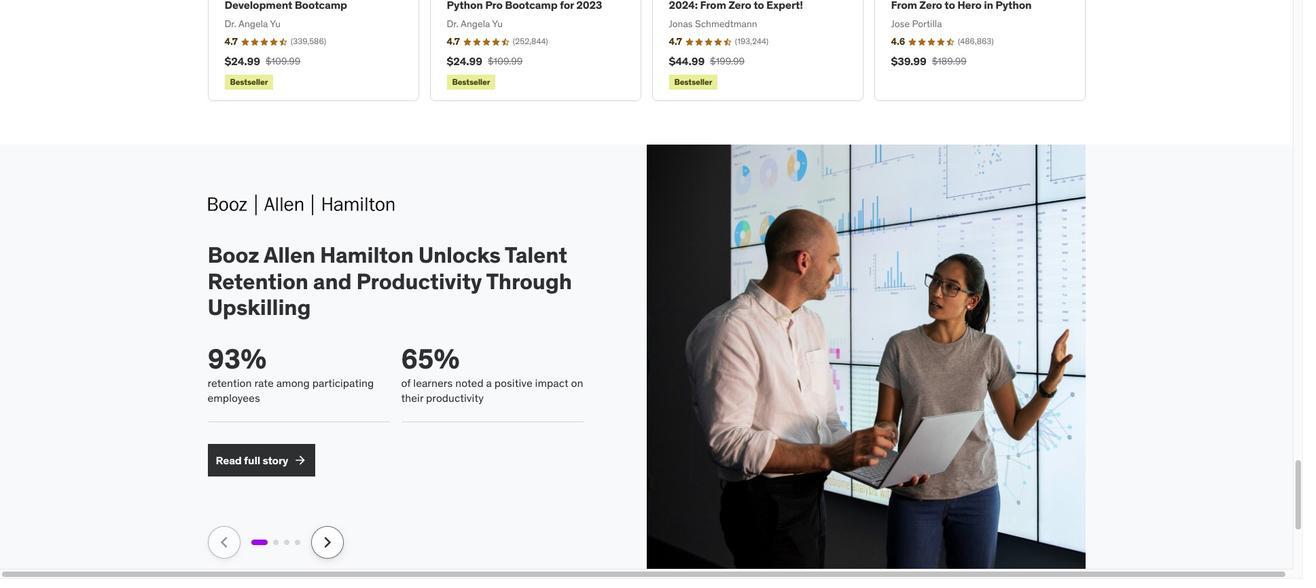Task type: describe. For each thing, give the bounding box(es) containing it.
allen
[[264, 242, 315, 269]]

next image
[[316, 532, 338, 554]]

93%
[[208, 342, 267, 376]]

read full story
[[216, 454, 288, 467]]

among
[[276, 376, 310, 390]]

upskilling
[[208, 294, 311, 322]]

a
[[486, 376, 492, 390]]

positive
[[495, 376, 533, 390]]

learners
[[413, 376, 453, 390]]

previous image
[[213, 532, 235, 554]]

participating
[[312, 376, 374, 390]]

retention
[[208, 268, 309, 296]]

talent
[[505, 242, 567, 269]]

productivity
[[356, 268, 482, 296]]

93% retention rate among participating employees
[[208, 342, 374, 405]]

read full story link
[[208, 445, 316, 477]]

through
[[486, 268, 572, 296]]

unlocks
[[419, 242, 501, 269]]

and
[[313, 268, 352, 296]]



Task type: locate. For each thing, give the bounding box(es) containing it.
retention
[[208, 376, 252, 390]]

story
[[263, 454, 288, 467]]

hamilton
[[320, 242, 414, 269]]

on
[[571, 376, 584, 390]]

booz allen hamilton image
[[208, 189, 395, 221]]

their
[[401, 391, 424, 405]]

65%
[[401, 342, 460, 376]]

65% of learners noted a positive impact on their productivity
[[401, 342, 584, 405]]

booz
[[208, 242, 259, 269]]

of
[[401, 376, 411, 390]]

productivity
[[426, 391, 484, 405]]

employees
[[208, 391, 260, 405]]

read
[[216, 454, 242, 467]]

booz allen hamilton unlocks talent retention and productivity through upskilling
[[208, 242, 572, 322]]

small image
[[294, 454, 307, 468]]

impact
[[535, 376, 569, 390]]

noted
[[456, 376, 484, 390]]

rate
[[255, 376, 274, 390]]

full
[[244, 454, 260, 467]]



Task type: vqa. For each thing, say whether or not it's contained in the screenshot.
impact
yes



